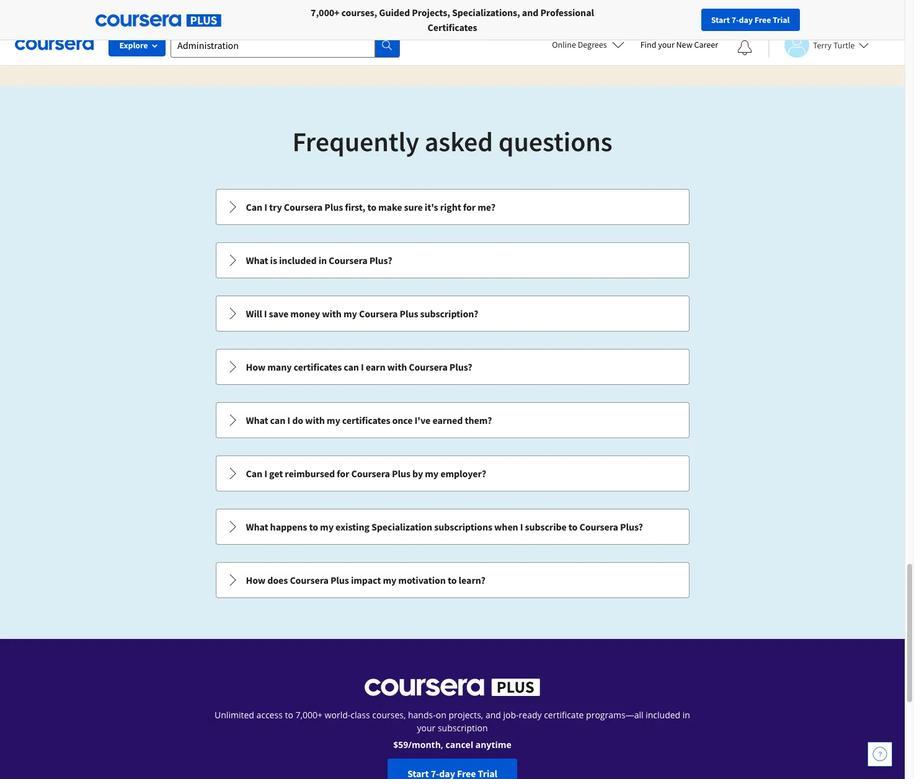 Task type: locate. For each thing, give the bounding box(es) containing it.
coursera plus image up 'on'
[[365, 679, 540, 697]]

0 vertical spatial courses,
[[342, 6, 377, 19]]

0 vertical spatial included
[[279, 254, 317, 267]]

None search field
[[171, 33, 400, 57]]

1 vertical spatial coursera plus image
[[365, 679, 540, 697]]

governments
[[281, 6, 339, 19]]

will i save money with my coursera plus subscription? button
[[216, 297, 689, 331]]

list
[[214, 188, 691, 600]]

1 vertical spatial for
[[337, 468, 349, 480]]

0 horizontal spatial coursera plus image
[[95, 14, 221, 27]]

your right find
[[658, 39, 675, 50]]

what is included in coursera plus? button
[[216, 243, 689, 278]]

what is included in coursera plus?
[[246, 254, 392, 267]]

1 vertical spatial can
[[270, 414, 285, 427]]

1 what from the top
[[246, 254, 268, 267]]

1 vertical spatial plus?
[[450, 361, 472, 373]]

1 horizontal spatial coursera plus image
[[365, 679, 540, 697]]

specializations,
[[452, 6, 520, 19]]

terry
[[813, 39, 832, 51]]

my right 'by'
[[425, 468, 439, 480]]

i right when at bottom
[[520, 521, 523, 533]]

how left many
[[246, 361, 266, 373]]

coursera inside will i save money with my coursera plus subscription? dropdown button
[[359, 308, 398, 320]]

can
[[344, 361, 359, 373], [270, 414, 285, 427]]

0 vertical spatial what
[[246, 254, 268, 267]]

start
[[711, 14, 730, 25]]

0 vertical spatial your
[[658, 39, 675, 50]]

turtle
[[834, 39, 855, 51]]

coursera right the does
[[290, 574, 329, 587]]

what left is
[[246, 254, 268, 267]]

1 vertical spatial certificates
[[342, 414, 390, 427]]

with right do
[[305, 414, 325, 427]]

i left get
[[264, 468, 267, 480]]

0 vertical spatial with
[[322, 308, 342, 320]]

coursera inside 'can i try coursera plus first, to make sure it's right for me?' dropdown button
[[284, 201, 323, 213]]

included right programs—all
[[646, 710, 681, 721]]

2 vertical spatial what
[[246, 521, 268, 533]]

businesses
[[118, 6, 164, 19]]

how left the does
[[246, 574, 266, 587]]

can left get
[[246, 468, 262, 480]]

0 horizontal spatial can
[[270, 414, 285, 427]]

my right 'impact' at the bottom left of page
[[383, 574, 397, 587]]

3 what from the top
[[246, 521, 268, 533]]

with for coursera
[[322, 308, 342, 320]]

1 vertical spatial can
[[246, 468, 262, 480]]

my
[[344, 308, 357, 320], [327, 414, 340, 427], [425, 468, 439, 480], [320, 521, 334, 533], [383, 574, 397, 587]]

in inside unlimited access to 7,000+ world-class courses, hands-on projects, and job-ready certificate programs—all included in your subscription
[[683, 710, 690, 721]]

1 vertical spatial in
[[683, 710, 690, 721]]

find your new career link
[[634, 37, 725, 53]]

1 horizontal spatial your
[[658, 39, 675, 50]]

0 vertical spatial can
[[246, 201, 262, 213]]

plus?
[[369, 254, 392, 267], [450, 361, 472, 373], [620, 521, 643, 533]]

0 horizontal spatial included
[[279, 254, 317, 267]]

to inside unlimited access to 7,000+ world-class courses, hands-on projects, and job-ready certificate programs—all included in your subscription
[[285, 710, 293, 721]]

specialization
[[372, 521, 432, 533]]

for universities
[[184, 6, 248, 19]]

cancel
[[446, 739, 473, 751]]

explore button
[[109, 34, 166, 56]]

plus left the subscription?
[[400, 308, 418, 320]]

and
[[522, 6, 539, 19], [486, 710, 501, 721]]

make
[[378, 201, 402, 213]]

my for certificates
[[327, 414, 340, 427]]

how many certificates can i earn with coursera plus? button
[[216, 350, 689, 385]]

can
[[246, 201, 262, 213], [246, 468, 262, 480]]

what left do
[[246, 414, 268, 427]]

to right happens
[[309, 521, 318, 533]]

for left businesses
[[103, 6, 116, 19]]

2 how from the top
[[246, 574, 266, 587]]

1 horizontal spatial and
[[522, 6, 539, 19]]

hands-
[[408, 710, 436, 721]]

what for what happens to my existing specialization subscriptions when i subscribe to coursera plus?
[[246, 521, 268, 533]]

courses,
[[342, 6, 377, 19], [372, 710, 406, 721]]

anytime
[[476, 739, 512, 751]]

save
[[269, 308, 289, 320]]

can left do
[[270, 414, 285, 427]]

2 vertical spatial with
[[305, 414, 325, 427]]

certificates
[[428, 21, 477, 33]]

coursera inside what is included in coursera plus? dropdown button
[[329, 254, 368, 267]]

for for universities
[[184, 6, 197, 19]]

earn
[[366, 361, 385, 373]]

0 vertical spatial coursera plus image
[[95, 14, 221, 27]]

reimbursed
[[285, 468, 335, 480]]

1 how from the top
[[246, 361, 266, 373]]

$59 /month, cancel anytime
[[393, 739, 512, 751]]

for
[[103, 6, 116, 19], [184, 6, 197, 19]]

learn?
[[459, 574, 486, 587]]

certificates left once
[[342, 414, 390, 427]]

what for what can i do with my certificates once i've earned them?
[[246, 414, 268, 427]]

1 vertical spatial courses,
[[372, 710, 406, 721]]

can left earn
[[344, 361, 359, 373]]

for left "universities"
[[184, 6, 197, 19]]

asked
[[425, 125, 493, 159]]

0 horizontal spatial and
[[486, 710, 501, 721]]

my left 'existing'
[[320, 521, 334, 533]]

my right money
[[344, 308, 357, 320]]

coursera right earn
[[409, 361, 448, 373]]

them?
[[465, 414, 492, 427]]

day
[[739, 14, 753, 25]]

1 for from the left
[[103, 6, 116, 19]]

coursera plus image up explore dropdown button
[[95, 14, 221, 27]]

1 vertical spatial included
[[646, 710, 681, 721]]

with right earn
[[387, 361, 407, 373]]

to right first,
[[367, 201, 376, 213]]

subscribe
[[525, 521, 567, 533]]

coursera plus image
[[95, 14, 221, 27], [365, 679, 540, 697]]

2 can from the top
[[246, 468, 262, 480]]

1 horizontal spatial for
[[184, 6, 197, 19]]

courses, inside 7,000+ courses, guided projects, specializations, and professional certificates
[[342, 6, 377, 19]]

how
[[246, 361, 266, 373], [246, 574, 266, 587]]

what happens to my existing specialization subscriptions when i subscribe to coursera plus? button
[[216, 510, 689, 545]]

to right the access
[[285, 710, 293, 721]]

earned
[[433, 414, 463, 427]]

courses, left guided on the top of page
[[342, 6, 377, 19]]

coursera right the "subscribe"
[[580, 521, 618, 533]]

with right money
[[322, 308, 342, 320]]

your down hands-
[[417, 723, 436, 734]]

0 horizontal spatial your
[[417, 723, 436, 734]]

and left professional
[[522, 6, 539, 19]]

1 vertical spatial and
[[486, 710, 501, 721]]

by
[[412, 468, 423, 480]]

what can i do with my certificates once i've earned them? button
[[216, 403, 689, 438]]

coursera up earn
[[359, 308, 398, 320]]

my right do
[[327, 414, 340, 427]]

What do you want to learn? text field
[[171, 33, 375, 57]]

coursera down first,
[[329, 254, 368, 267]]

in inside dropdown button
[[319, 254, 327, 267]]

motivation
[[398, 574, 446, 587]]

projects,
[[412, 6, 450, 19]]

i've
[[415, 414, 431, 427]]

courses, right class
[[372, 710, 406, 721]]

0 horizontal spatial in
[[319, 254, 327, 267]]

questions
[[499, 125, 613, 159]]

0 vertical spatial in
[[319, 254, 327, 267]]

0 horizontal spatial plus?
[[369, 254, 392, 267]]

1 vertical spatial your
[[417, 723, 436, 734]]

included right is
[[279, 254, 317, 267]]

and left job- on the bottom of page
[[486, 710, 501, 721]]

i right will
[[264, 308, 267, 320]]

and inside 7,000+ courses, guided projects, specializations, and professional certificates
[[522, 6, 539, 19]]

1 horizontal spatial can
[[344, 361, 359, 373]]

banner navigation
[[10, 0, 349, 34]]

1 vertical spatial 7,000+
[[296, 710, 323, 721]]

impact
[[351, 574, 381, 587]]

explore
[[119, 40, 148, 51]]

what for what is included in coursera plus?
[[246, 254, 268, 267]]

plus left 'impact' at the bottom left of page
[[331, 574, 349, 587]]

coursera
[[284, 201, 323, 213], [329, 254, 368, 267], [359, 308, 398, 320], [409, 361, 448, 373], [351, 468, 390, 480], [580, 521, 618, 533], [290, 574, 329, 587]]

0 vertical spatial 7,000+
[[311, 6, 340, 19]]

plus left 'by'
[[392, 468, 411, 480]]

7,000+ up what do you want to learn? text field
[[311, 6, 340, 19]]

can left the try
[[246, 201, 262, 213]]

0 vertical spatial for
[[463, 201, 476, 213]]

get
[[269, 468, 283, 480]]

1 can from the top
[[246, 201, 262, 213]]

1 horizontal spatial in
[[683, 710, 690, 721]]

your
[[658, 39, 675, 50], [417, 723, 436, 734]]

start 7-day free trial button
[[701, 9, 800, 31]]

1 vertical spatial how
[[246, 574, 266, 587]]

0 horizontal spatial for
[[103, 6, 116, 19]]

subscription
[[438, 723, 488, 734]]

7,000+ left world-
[[296, 710, 323, 721]]

1 horizontal spatial plus?
[[450, 361, 472, 373]]

subscriptions
[[434, 521, 492, 533]]

1 vertical spatial what
[[246, 414, 268, 427]]

2 for from the left
[[184, 6, 197, 19]]

world-
[[325, 710, 351, 721]]

can i try coursera plus first, to make sure it's right for me? button
[[216, 190, 689, 225]]

0 vertical spatial and
[[522, 6, 539, 19]]

me?
[[478, 201, 496, 213]]

included
[[279, 254, 317, 267], [646, 710, 681, 721]]

for right reimbursed
[[337, 468, 349, 480]]

2 what from the top
[[246, 414, 268, 427]]

employer?
[[441, 468, 486, 480]]

for left me? at the right top of the page
[[463, 201, 476, 213]]

2 horizontal spatial plus?
[[620, 521, 643, 533]]

for businesses
[[103, 6, 164, 19]]

how for how many certificates can i earn with coursera plus?
[[246, 361, 266, 373]]

frequently asked questions
[[292, 125, 613, 159]]

1 horizontal spatial included
[[646, 710, 681, 721]]

coursera left 'by'
[[351, 468, 390, 480]]

certificates
[[294, 361, 342, 373], [342, 414, 390, 427]]

what left happens
[[246, 521, 268, 533]]

0 vertical spatial can
[[344, 361, 359, 373]]

can for can i get reimbursed for coursera plus by my employer?
[[246, 468, 262, 480]]

to left learn?
[[448, 574, 457, 587]]

my for motivation
[[383, 574, 397, 587]]

coursera right the try
[[284, 201, 323, 213]]

can i get reimbursed for coursera plus by my employer?
[[246, 468, 486, 480]]

try
[[269, 201, 282, 213]]

0 vertical spatial how
[[246, 361, 266, 373]]

certificates right many
[[294, 361, 342, 373]]



Task type: vqa. For each thing, say whether or not it's contained in the screenshot.
Professional
yes



Task type: describe. For each thing, give the bounding box(es) containing it.
coursera plus image for courses,
[[95, 14, 221, 27]]

to right the "subscribe"
[[569, 521, 578, 533]]

ready
[[519, 710, 542, 721]]

certificate
[[544, 710, 584, 721]]

first,
[[345, 201, 366, 213]]

unlimited
[[215, 710, 254, 721]]

programs—all
[[586, 710, 644, 721]]

once
[[392, 414, 413, 427]]

coursera inside "how many certificates can i earn with coursera plus?" dropdown button
[[409, 361, 448, 373]]

what can i do with my certificates once i've earned them?
[[246, 414, 492, 427]]

does
[[268, 574, 288, 587]]

money
[[291, 308, 320, 320]]

will
[[246, 308, 262, 320]]

when
[[494, 521, 518, 533]]

7,000+ inside 7,000+ courses, guided projects, specializations, and professional certificates
[[311, 6, 340, 19]]

subscription?
[[420, 308, 478, 320]]

with for certificates
[[305, 414, 325, 427]]

universities
[[199, 6, 248, 19]]

terry turtle
[[813, 39, 855, 51]]

plus left first,
[[325, 201, 343, 213]]

coursera inside what happens to my existing specialization subscriptions when i subscribe to coursera plus? dropdown button
[[580, 521, 618, 533]]

career
[[694, 39, 718, 50]]

i left earn
[[361, 361, 364, 373]]

courses, inside unlimited access to 7,000+ world-class courses, hands-on projects, and job-ready certificate programs—all included in your subscription
[[372, 710, 406, 721]]

your inside unlimited access to 7,000+ world-class courses, hands-on projects, and job-ready certificate programs—all included in your subscription
[[417, 723, 436, 734]]

many
[[268, 361, 292, 373]]

sure
[[404, 201, 423, 213]]

can i get reimbursed for coursera plus by my employer? button
[[216, 457, 689, 491]]

7,000+ courses, guided projects, specializations, and professional certificates
[[311, 6, 594, 33]]

unlimited access to 7,000+ world-class courses, hands-on projects, and job-ready certificate programs—all included in your subscription
[[215, 710, 690, 734]]

$59
[[393, 739, 408, 751]]

1 horizontal spatial for
[[463, 201, 476, 213]]

0 vertical spatial plus?
[[369, 254, 392, 267]]

7-
[[732, 14, 739, 25]]

2 vertical spatial plus?
[[620, 521, 643, 533]]

/month,
[[408, 739, 443, 751]]

coursera inside can i get reimbursed for coursera plus by my employer? dropdown button
[[351, 468, 390, 480]]

coursera inside 'how does coursera plus impact my motivation to learn?' dropdown button
[[290, 574, 329, 587]]

professional
[[541, 6, 594, 19]]

find your new career
[[641, 39, 718, 50]]

online
[[552, 39, 576, 50]]

free
[[755, 14, 771, 25]]

can for can i try coursera plus first, to make sure it's right for me?
[[246, 201, 262, 213]]

guided
[[379, 6, 410, 19]]

terry turtle button
[[769, 33, 869, 57]]

0 vertical spatial certificates
[[294, 361, 342, 373]]

degrees
[[578, 39, 607, 50]]

do
[[292, 414, 303, 427]]

show notifications image
[[738, 40, 752, 55]]

is
[[270, 254, 277, 267]]

how for how does coursera plus impact my motivation to learn?
[[246, 574, 266, 587]]

1 vertical spatial with
[[387, 361, 407, 373]]

frequently
[[292, 125, 419, 159]]

on
[[436, 710, 446, 721]]

how does coursera plus impact my motivation to learn? button
[[216, 563, 689, 598]]

for for businesses
[[103, 6, 116, 19]]

included inside dropdown button
[[279, 254, 317, 267]]

projects,
[[449, 710, 483, 721]]

online degrees
[[552, 39, 607, 50]]

7,000+ inside unlimited access to 7,000+ world-class courses, hands-on projects, and job-ready certificate programs—all included in your subscription
[[296, 710, 323, 721]]

start 7-day free trial
[[711, 14, 790, 25]]

what happens to my existing specialization subscriptions when i subscribe to coursera plus?
[[246, 521, 643, 533]]

your inside "link"
[[658, 39, 675, 50]]

class
[[351, 710, 370, 721]]

access
[[256, 710, 283, 721]]

find
[[641, 39, 657, 50]]

trial
[[773, 14, 790, 25]]

will i save money with my coursera plus subscription?
[[246, 308, 478, 320]]

online degrees button
[[542, 31, 634, 58]]

job-
[[503, 710, 519, 721]]

governments link
[[263, 0, 344, 25]]

my for coursera
[[344, 308, 357, 320]]

included inside unlimited access to 7,000+ world-class courses, hands-on projects, and job-ready certificate programs—all included in your subscription
[[646, 710, 681, 721]]

right
[[440, 201, 461, 213]]

it's
[[425, 201, 438, 213]]

how does coursera plus impact my motivation to learn?
[[246, 574, 486, 587]]

coursera image
[[15, 35, 94, 55]]

i left do
[[287, 414, 290, 427]]

list containing can i try coursera plus first, to make sure it's right for me?
[[214, 188, 691, 600]]

help center image
[[873, 747, 888, 762]]

0 horizontal spatial for
[[337, 468, 349, 480]]

coursera plus image for access
[[365, 679, 540, 697]]

happens
[[270, 521, 307, 533]]

and inside unlimited access to 7,000+ world-class courses, hands-on projects, and job-ready certificate programs—all included in your subscription
[[486, 710, 501, 721]]

can i try coursera plus first, to make sure it's right for me?
[[246, 201, 496, 213]]

new
[[676, 39, 693, 50]]

i left the try
[[264, 201, 267, 213]]



